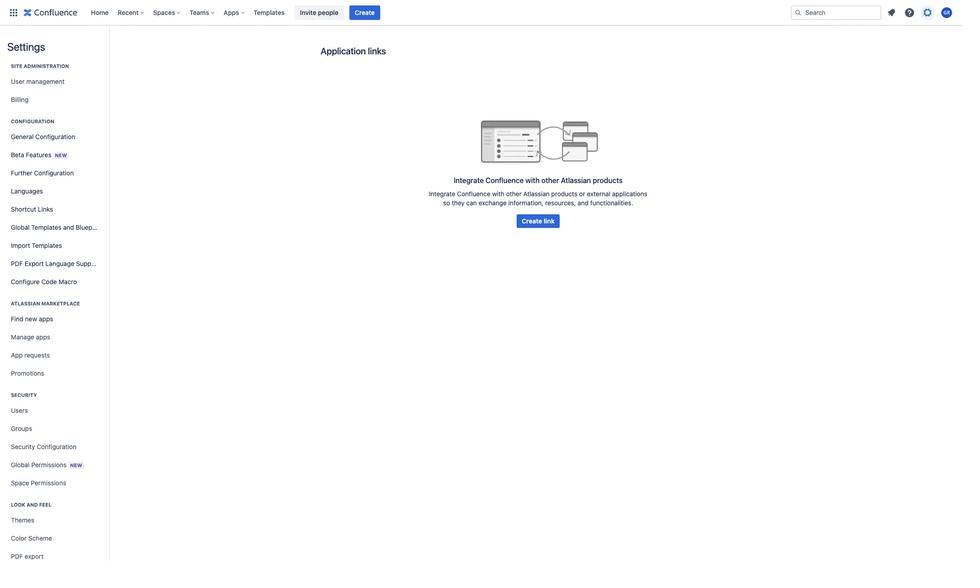 Task type: describe. For each thing, give the bounding box(es) containing it.
spaces
[[153, 8, 175, 16]]

support
[[76, 260, 100, 268]]

global for global permissions new
[[11, 461, 30, 469]]

manage apps
[[11, 333, 50, 341]]

beta features new
[[11, 151, 67, 158]]

billing
[[11, 96, 28, 103]]

recent
[[118, 8, 139, 16]]

new
[[55, 152, 67, 158]]

color scheme link
[[7, 530, 102, 548]]

invite
[[300, 8, 316, 16]]

space permissions
[[11, 479, 66, 487]]

create link
[[349, 5, 380, 20]]

find new apps
[[11, 315, 53, 323]]

global templates and blueprints link
[[7, 219, 105, 237]]

integrate for integrate confluence with other atlassian products or external applications so they can exchange information, resources, and functionalities.
[[429, 190, 456, 198]]

site administration
[[11, 63, 69, 69]]

settings icon image
[[923, 7, 934, 18]]

recent button
[[115, 5, 148, 20]]

marketplace
[[41, 301, 80, 306]]

user management link
[[7, 73, 102, 91]]

global element
[[5, 0, 789, 25]]

atlassian marketplace
[[11, 301, 80, 306]]

appswitcher icon image
[[8, 7, 19, 18]]

further
[[11, 169, 32, 177]]

create link button
[[517, 214, 560, 228]]

beta
[[11, 151, 24, 158]]

so
[[443, 199, 450, 207]]

language
[[45, 260, 74, 268]]

external
[[587, 190, 611, 198]]

home
[[91, 8, 109, 16]]

integrate confluence with other atlassian products
[[454, 176, 623, 185]]

global for global templates and blueprints
[[11, 224, 30, 231]]

or
[[579, 190, 585, 198]]

new
[[25, 315, 37, 323]]

general configuration link
[[7, 128, 102, 146]]

shortcut links
[[11, 205, 53, 213]]

help icon image
[[905, 7, 915, 18]]

app requests
[[11, 351, 50, 359]]

languages
[[11, 187, 43, 195]]

they
[[452, 199, 465, 207]]

search image
[[795, 9, 802, 16]]

and inside group
[[27, 502, 38, 508]]

app
[[11, 351, 23, 359]]

look
[[11, 502, 25, 508]]

security for security
[[11, 392, 37, 398]]

themes link
[[7, 511, 102, 530]]

global templates and blueprints
[[11, 224, 105, 231]]

templates inside global element
[[254, 8, 285, 16]]

resources,
[[545, 199, 576, 207]]

themes
[[11, 516, 34, 524]]

apps
[[224, 8, 239, 16]]

new
[[70, 462, 82, 468]]

security configuration
[[11, 443, 77, 451]]

general configuration
[[11, 133, 75, 141]]

configuration up general
[[11, 118, 54, 124]]

blueprints
[[76, 224, 105, 231]]

home link
[[88, 5, 111, 20]]

configuration for further
[[34, 169, 74, 177]]

link
[[544, 217, 555, 225]]

functionalities.
[[590, 199, 633, 207]]

create link
[[522, 217, 555, 225]]

create for create
[[355, 8, 375, 16]]

groups
[[11, 425, 32, 433]]

exchange
[[479, 199, 507, 207]]

manage apps link
[[7, 328, 102, 346]]

configuration for general
[[35, 133, 75, 141]]

configure
[[11, 278, 40, 286]]

security configuration link
[[7, 438, 102, 456]]

templates for import templates
[[32, 242, 62, 249]]

products for integrate confluence with other atlassian products
[[593, 176, 623, 185]]

manage
[[11, 333, 34, 341]]

security group
[[7, 383, 102, 495]]

administration
[[24, 63, 69, 69]]

look and feel
[[11, 502, 51, 508]]

notification icon image
[[886, 7, 897, 18]]

requests
[[24, 351, 50, 359]]

app requests link
[[7, 346, 102, 365]]

with for integrate confluence with other atlassian products or external applications so they can exchange information, resources, and functionalities.
[[492, 190, 505, 198]]

scheme
[[28, 535, 52, 542]]

atlassian for integrate confluence with other atlassian products or external applications so they can exchange information, resources, and functionalities.
[[524, 190, 550, 198]]

space
[[11, 479, 29, 487]]

configuration group
[[7, 109, 105, 294]]

banner containing home
[[0, 0, 963, 25]]

macro
[[59, 278, 77, 286]]

permissions for global
[[31, 461, 67, 469]]

promotions
[[11, 370, 44, 377]]

general
[[11, 133, 34, 141]]

teams
[[190, 8, 209, 16]]

people
[[318, 8, 339, 16]]

configure code macro
[[11, 278, 77, 286]]



Task type: locate. For each thing, give the bounding box(es) containing it.
pdf export link
[[7, 548, 102, 561]]

pdf
[[11, 260, 23, 268], [11, 553, 23, 560]]

1 vertical spatial products
[[552, 190, 578, 198]]

security up 'users'
[[11, 392, 37, 398]]

create for create link
[[522, 217, 542, 225]]

security down groups
[[11, 443, 35, 451]]

site administration group
[[7, 54, 102, 112]]

pdf inside pdf export link
[[11, 553, 23, 560]]

create left link
[[522, 217, 542, 225]]

promotions link
[[7, 365, 102, 383]]

invite people button
[[295, 5, 344, 20]]

0 vertical spatial permissions
[[31, 461, 67, 469]]

products up resources,
[[552, 190, 578, 198]]

apps button
[[221, 5, 248, 20]]

look and feel group
[[7, 492, 102, 561]]

0 vertical spatial products
[[593, 176, 623, 185]]

and left blueprints
[[63, 224, 74, 231]]

and down or
[[578, 199, 589, 207]]

1 vertical spatial create
[[522, 217, 542, 225]]

other up integrate confluence with other atlassian products or external applications so they can exchange information, resources, and functionalities.
[[542, 176, 559, 185]]

confluence
[[486, 176, 524, 185], [457, 190, 491, 198]]

configure code macro link
[[7, 273, 102, 291]]

permissions for space
[[31, 479, 66, 487]]

atlassian inside group
[[11, 301, 40, 306]]

settings
[[7, 40, 45, 53]]

color
[[11, 535, 27, 542]]

2 security from the top
[[11, 443, 35, 451]]

0 vertical spatial templates
[[254, 8, 285, 16]]

global inside configuration group
[[11, 224, 30, 231]]

global inside the security group
[[11, 461, 30, 469]]

configuration up languages link
[[34, 169, 74, 177]]

0 horizontal spatial atlassian
[[11, 301, 40, 306]]

templates up pdf export language support link
[[32, 242, 62, 249]]

0 horizontal spatial other
[[506, 190, 522, 198]]

2 vertical spatial and
[[27, 502, 38, 508]]

1 horizontal spatial other
[[542, 176, 559, 185]]

products
[[593, 176, 623, 185], [552, 190, 578, 198]]

atlassian for integrate confluence with other atlassian products
[[561, 176, 591, 185]]

0 vertical spatial confluence
[[486, 176, 524, 185]]

1 vertical spatial permissions
[[31, 479, 66, 487]]

global
[[11, 224, 30, 231], [11, 461, 30, 469]]

atlassian up or
[[561, 176, 591, 185]]

security for security configuration
[[11, 443, 35, 451]]

export
[[25, 553, 44, 560]]

invite people
[[300, 8, 339, 16]]

other
[[542, 176, 559, 185], [506, 190, 522, 198]]

collapse sidebar image
[[99, 30, 119, 48]]

pdf for pdf export language support
[[11, 260, 23, 268]]

with inside integrate confluence with other atlassian products or external applications so they can exchange information, resources, and functionalities.
[[492, 190, 505, 198]]

products up external
[[593, 176, 623, 185]]

export
[[25, 260, 44, 268]]

configuration
[[11, 118, 54, 124], [35, 133, 75, 141], [34, 169, 74, 177], [37, 443, 77, 451]]

other up "information," on the top
[[506, 190, 522, 198]]

templates down links
[[31, 224, 61, 231]]

0 vertical spatial atlassian
[[561, 176, 591, 185]]

feel
[[39, 502, 51, 508]]

0 vertical spatial other
[[542, 176, 559, 185]]

shortcut
[[11, 205, 36, 213]]

1 vertical spatial global
[[11, 461, 30, 469]]

1 horizontal spatial products
[[593, 176, 623, 185]]

application
[[321, 46, 366, 56]]

1 vertical spatial integrate
[[429, 190, 456, 198]]

atlassian inside integrate confluence with other atlassian products or external applications so they can exchange information, resources, and functionalities.
[[524, 190, 550, 198]]

configuration inside "link"
[[34, 169, 74, 177]]

1 vertical spatial apps
[[36, 333, 50, 341]]

with up integrate confluence with other atlassian products or external applications so they can exchange information, resources, and functionalities.
[[526, 176, 540, 185]]

pdf export
[[11, 553, 44, 560]]

permissions
[[31, 461, 67, 469], [31, 479, 66, 487]]

atlassian up new
[[11, 301, 40, 306]]

integrate up so
[[429, 190, 456, 198]]

integrate inside integrate confluence with other atlassian products or external applications so they can exchange information, resources, and functionalities.
[[429, 190, 456, 198]]

teams button
[[187, 5, 218, 20]]

apps
[[39, 315, 53, 323], [36, 333, 50, 341]]

0 vertical spatial with
[[526, 176, 540, 185]]

space permissions link
[[7, 474, 102, 492]]

find new apps link
[[7, 310, 102, 328]]

2 horizontal spatial atlassian
[[561, 176, 591, 185]]

other for integrate confluence with other atlassian products or external applications so they can exchange information, resources, and functionalities.
[[506, 190, 522, 198]]

information,
[[509, 199, 544, 207]]

banner
[[0, 0, 963, 25]]

1 global from the top
[[11, 224, 30, 231]]

confluence up exchange
[[486, 176, 524, 185]]

application links
[[321, 46, 386, 56]]

1 horizontal spatial with
[[526, 176, 540, 185]]

atlassian down integrate confluence with other atlassian products
[[524, 190, 550, 198]]

users link
[[7, 402, 102, 420]]

0 horizontal spatial with
[[492, 190, 505, 198]]

and inside integrate confluence with other atlassian products or external applications so they can exchange information, resources, and functionalities.
[[578, 199, 589, 207]]

configuration inside the security group
[[37, 443, 77, 451]]

0 vertical spatial apps
[[39, 315, 53, 323]]

0 vertical spatial integrate
[[454, 176, 484, 185]]

user management
[[11, 78, 65, 85]]

user
[[11, 78, 25, 85]]

with for integrate confluence with other atlassian products
[[526, 176, 540, 185]]

permissions down global permissions new
[[31, 479, 66, 487]]

create right people
[[355, 8, 375, 16]]

confluence for integrate confluence with other atlassian products or external applications so they can exchange information, resources, and functionalities.
[[457, 190, 491, 198]]

with up exchange
[[492, 190, 505, 198]]

integrate confluence with other atlassian products or external applications so they can exchange information, resources, and functionalities.
[[429, 190, 648, 207]]

2 vertical spatial templates
[[32, 242, 62, 249]]

products inside integrate confluence with other atlassian products or external applications so they can exchange information, resources, and functionalities.
[[552, 190, 578, 198]]

with
[[526, 176, 540, 185], [492, 190, 505, 198]]

configuration down groups link on the left
[[37, 443, 77, 451]]

0 vertical spatial and
[[578, 199, 589, 207]]

1 pdf from the top
[[11, 260, 23, 268]]

atlassian marketplace group
[[7, 291, 102, 385]]

import
[[11, 242, 30, 249]]

global up "import"
[[11, 224, 30, 231]]

configuration for security
[[37, 443, 77, 451]]

site
[[11, 63, 22, 69]]

confluence for integrate confluence with other atlassian products
[[486, 176, 524, 185]]

integrate
[[454, 176, 484, 185], [429, 190, 456, 198]]

1 vertical spatial security
[[11, 443, 35, 451]]

global permissions new
[[11, 461, 82, 469]]

apps right new
[[39, 315, 53, 323]]

and left feel
[[27, 502, 38, 508]]

import templates link
[[7, 237, 102, 255]]

2 pdf from the top
[[11, 553, 23, 560]]

create inside global element
[[355, 8, 375, 16]]

pdf export language support link
[[7, 255, 102, 273]]

links
[[368, 46, 386, 56]]

1 vertical spatial with
[[492, 190, 505, 198]]

0 vertical spatial global
[[11, 224, 30, 231]]

1 vertical spatial pdf
[[11, 553, 23, 560]]

create
[[355, 8, 375, 16], [522, 217, 542, 225]]

confluence inside integrate confluence with other atlassian products or external applications so they can exchange information, resources, and functionalities.
[[457, 190, 491, 198]]

0 vertical spatial security
[[11, 392, 37, 398]]

1 vertical spatial atlassian
[[524, 190, 550, 198]]

apps inside "find new apps" link
[[39, 315, 53, 323]]

atlassian
[[561, 176, 591, 185], [524, 190, 550, 198], [11, 301, 40, 306]]

2 global from the top
[[11, 461, 30, 469]]

1 vertical spatial and
[[63, 224, 74, 231]]

and inside configuration group
[[63, 224, 74, 231]]

2 vertical spatial atlassian
[[11, 301, 40, 306]]

templates right apps 'popup button'
[[254, 8, 285, 16]]

pdf for pdf export
[[11, 553, 23, 560]]

1 vertical spatial templates
[[31, 224, 61, 231]]

1 security from the top
[[11, 392, 37, 398]]

0 vertical spatial pdf
[[11, 260, 23, 268]]

0 horizontal spatial create
[[355, 8, 375, 16]]

Search field
[[791, 5, 882, 20]]

your profile and preferences image
[[942, 7, 953, 18]]

templates for global templates and blueprints
[[31, 224, 61, 231]]

1 horizontal spatial create
[[522, 217, 542, 225]]

1 horizontal spatial and
[[63, 224, 74, 231]]

products for integrate confluence with other atlassian products or external applications so they can exchange information, resources, and functionalities.
[[552, 190, 578, 198]]

groups link
[[7, 420, 102, 438]]

0 horizontal spatial products
[[552, 190, 578, 198]]

applications
[[612, 190, 648, 198]]

integrate for integrate confluence with other atlassian products
[[454, 176, 484, 185]]

templates
[[254, 8, 285, 16], [31, 224, 61, 231], [32, 242, 62, 249]]

other for integrate confluence with other atlassian products
[[542, 176, 559, 185]]

2 horizontal spatial and
[[578, 199, 589, 207]]

global up space
[[11, 461, 30, 469]]

confluence image
[[24, 7, 77, 18], [24, 7, 77, 18]]

code
[[41, 278, 57, 286]]

other inside integrate confluence with other atlassian products or external applications so they can exchange information, resources, and functionalities.
[[506, 190, 522, 198]]

1 vertical spatial confluence
[[457, 190, 491, 198]]

security
[[11, 392, 37, 398], [11, 443, 35, 451]]

1 vertical spatial other
[[506, 190, 522, 198]]

management
[[26, 78, 65, 85]]

permissions down 'security configuration' link
[[31, 461, 67, 469]]

languages link
[[7, 182, 102, 200]]

import templates
[[11, 242, 62, 249]]

apps inside manage apps link
[[36, 333, 50, 341]]

pdf inside pdf export language support link
[[11, 260, 23, 268]]

integrate up can
[[454, 176, 484, 185]]

security inside 'security configuration' link
[[11, 443, 35, 451]]

confluence up can
[[457, 190, 491, 198]]

0 vertical spatial create
[[355, 8, 375, 16]]

create inside button
[[522, 217, 542, 225]]

configuration up new
[[35, 133, 75, 141]]

apps up requests at left
[[36, 333, 50, 341]]

links
[[38, 205, 53, 213]]

1 horizontal spatial atlassian
[[524, 190, 550, 198]]

0 horizontal spatial and
[[27, 502, 38, 508]]

templates link
[[251, 5, 287, 20]]



Task type: vqa. For each thing, say whether or not it's contained in the screenshot.
"page title icon"
no



